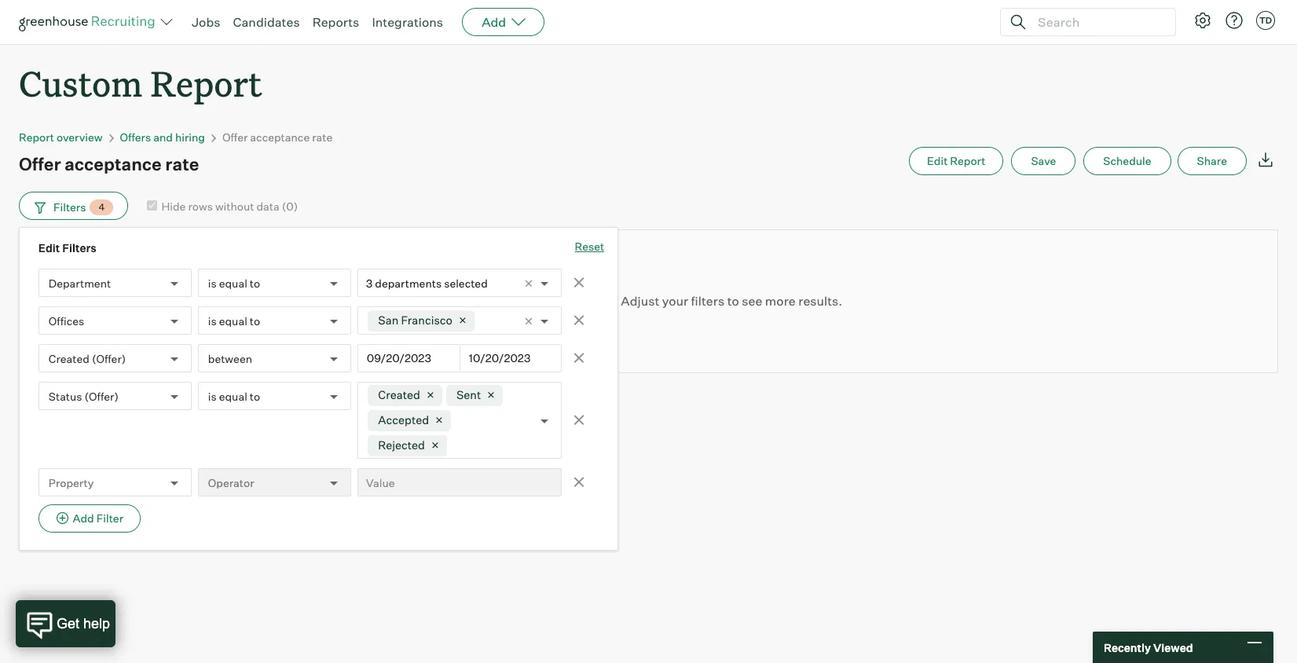 Task type: vqa. For each thing, say whether or not it's contained in the screenshot.
Custom Report Report
yes



Task type: describe. For each thing, give the bounding box(es) containing it.
equal for created
[[219, 389, 247, 403]]

to for department
[[250, 276, 260, 290]]

edit filters
[[38, 241, 97, 255]]

jobs link
[[192, 14, 220, 30]]

0 horizontal spatial offer acceptance rate
[[19, 153, 199, 175]]

edit report
[[927, 154, 985, 167]]

greenhouse recruiting image
[[19, 13, 160, 31]]

share
[[1197, 154, 1227, 167]]

hide rows without data (0)
[[161, 199, 298, 213]]

Hide rows without data (0) checkbox
[[147, 200, 157, 210]]

add filter
[[73, 512, 123, 525]]

0 horizontal spatial rate
[[165, 153, 199, 175]]

edit report link
[[909, 147, 1004, 175]]

report for edit report
[[950, 154, 985, 167]]

accepted
[[378, 413, 429, 427]]

offers and hiring
[[120, 131, 205, 144]]

san
[[378, 313, 399, 327]]

property
[[49, 476, 94, 489]]

departments
[[375, 276, 442, 290]]

matching
[[474, 293, 530, 309]]

no matching records found. adjust your filters to see more results.
[[455, 293, 842, 309]]

report overview
[[19, 131, 103, 144]]

Search text field
[[1034, 11, 1161, 33]]

edit for edit report
[[927, 154, 948, 167]]

sent
[[456, 388, 481, 402]]

edit for edit filters
[[38, 241, 60, 255]]

created (offer)
[[49, 352, 126, 365]]

between
[[208, 352, 252, 365]]

is equal to for created
[[208, 389, 260, 403]]

09/20/2023
[[367, 351, 431, 365]]

1 vertical spatial filters
[[62, 241, 97, 255]]

share button
[[1177, 147, 1247, 175]]

results.
[[798, 293, 842, 309]]

data
[[256, 199, 279, 213]]

to for status (offer)
[[250, 389, 260, 403]]

created for created
[[378, 388, 420, 402]]

recently
[[1104, 641, 1151, 654]]

1 horizontal spatial offer
[[222, 131, 248, 144]]

custom report
[[19, 60, 262, 106]]

0 horizontal spatial report
[[19, 131, 54, 144]]

status (offer)
[[49, 389, 119, 403]]

candidates link
[[233, 14, 300, 30]]

reports
[[312, 14, 359, 30]]

integrations link
[[372, 14, 443, 30]]

(offer) for status (offer)
[[85, 389, 119, 403]]

is equal to for san francisco
[[208, 314, 260, 327]]

san francisco
[[378, 313, 453, 327]]

report for custom report
[[150, 60, 262, 106]]

td
[[1259, 15, 1272, 26]]

schedule
[[1103, 154, 1151, 167]]

4
[[99, 201, 105, 213]]

0 horizontal spatial offer
[[19, 153, 61, 175]]

save button
[[1011, 147, 1076, 175]]

equal for san francisco
[[219, 314, 247, 327]]

no matching records found. adjust your filters to see more results. row group
[[19, 230, 1278, 373]]



Task type: locate. For each thing, give the bounding box(es) containing it.
0 vertical spatial equal
[[219, 276, 247, 290]]

1 equal from the top
[[219, 276, 247, 290]]

td button
[[1256, 11, 1275, 30]]

no
[[455, 293, 472, 309]]

acceptance up (0)
[[250, 131, 310, 144]]

rejected
[[378, 438, 425, 452]]

candidates
[[233, 14, 300, 30]]

save and schedule this report to revisit it! element
[[1011, 147, 1084, 175]]

selected
[[444, 276, 488, 290]]

1 vertical spatial offer acceptance rate
[[19, 153, 199, 175]]

0 vertical spatial created
[[49, 352, 89, 365]]

offer acceptance rate down offers
[[19, 153, 199, 175]]

2 is equal to from the top
[[208, 314, 260, 327]]

add inside popup button
[[482, 14, 506, 30]]

filters
[[691, 293, 724, 309]]

created
[[49, 352, 89, 365], [378, 388, 420, 402]]

0 horizontal spatial edit
[[38, 241, 60, 255]]

2 vertical spatial is equal to
[[208, 389, 260, 403]]

0 horizontal spatial acceptance
[[65, 153, 162, 175]]

offer acceptance rate up data
[[222, 131, 333, 144]]

offer right hiring
[[222, 131, 248, 144]]

report inside edit report link
[[950, 154, 985, 167]]

rate
[[312, 131, 333, 144], [165, 153, 199, 175]]

add button
[[462, 8, 545, 36]]

3
[[366, 276, 373, 290]]

0 horizontal spatial add
[[73, 512, 94, 525]]

3 departments selected
[[366, 276, 488, 290]]

is equal to
[[208, 276, 260, 290], [208, 314, 260, 327], [208, 389, 260, 403]]

is for created
[[208, 389, 217, 403]]

add filter button
[[38, 504, 140, 533]]

1 vertical spatial is equal to
[[208, 314, 260, 327]]

1 horizontal spatial acceptance
[[250, 131, 310, 144]]

report left overview
[[19, 131, 54, 144]]

offer acceptance rate
[[222, 131, 333, 144], [19, 153, 199, 175]]

0 vertical spatial acceptance
[[250, 131, 310, 144]]

0 vertical spatial add
[[482, 14, 506, 30]]

(offer) right status
[[85, 389, 119, 403]]

to down data
[[250, 276, 260, 290]]

1 vertical spatial offer
[[19, 153, 61, 175]]

offers
[[120, 131, 151, 144]]

1 horizontal spatial report
[[150, 60, 262, 106]]

report left save
[[950, 154, 985, 167]]

schedule button
[[1084, 147, 1171, 175]]

report up hiring
[[150, 60, 262, 106]]

(offer) up "status (offer)"
[[92, 352, 126, 365]]

hide
[[161, 199, 186, 213]]

1 vertical spatial add
[[73, 512, 94, 525]]

1 vertical spatial equal
[[219, 314, 247, 327]]

1 horizontal spatial offer acceptance rate
[[222, 131, 333, 144]]

hiring
[[175, 131, 205, 144]]

equal
[[219, 276, 247, 290], [219, 314, 247, 327], [219, 389, 247, 403]]

to inside row group
[[727, 293, 739, 309]]

francisco
[[401, 313, 453, 327]]

Value text field
[[357, 468, 562, 497]]

report
[[150, 60, 262, 106], [19, 131, 54, 144], [950, 154, 985, 167]]

0 vertical spatial edit
[[927, 154, 948, 167]]

2 equal from the top
[[219, 314, 247, 327]]

configure image
[[1193, 11, 1212, 30]]

2 vertical spatial equal
[[219, 389, 247, 403]]

offer acceptance rate link
[[222, 131, 333, 144]]

0 vertical spatial is
[[208, 276, 217, 290]]

2 vertical spatial is
[[208, 389, 217, 403]]

acceptance
[[250, 131, 310, 144], [65, 153, 162, 175]]

found.
[[580, 293, 618, 309]]

add inside button
[[73, 512, 94, 525]]

0 horizontal spatial created
[[49, 352, 89, 365]]

3 is from the top
[[208, 389, 217, 403]]

1 horizontal spatial edit
[[927, 154, 948, 167]]

to up between
[[250, 314, 260, 327]]

reports link
[[312, 14, 359, 30]]

filters right filter icon
[[53, 200, 86, 214]]

created for created (offer)
[[49, 352, 89, 365]]

jobs
[[192, 14, 220, 30]]

0 vertical spatial report
[[150, 60, 262, 106]]

offer
[[222, 131, 248, 144], [19, 153, 61, 175]]

0 vertical spatial rate
[[312, 131, 333, 144]]

to for offices
[[250, 314, 260, 327]]

records
[[533, 293, 578, 309]]

1 is from the top
[[208, 276, 217, 290]]

2 is from the top
[[208, 314, 217, 327]]

reset
[[575, 240, 604, 253]]

overview
[[57, 131, 103, 144]]

1 horizontal spatial add
[[482, 14, 506, 30]]

see
[[742, 293, 762, 309]]

filter
[[96, 512, 123, 525]]

offers and hiring link
[[120, 131, 205, 144]]

10/20/2023
[[469, 351, 531, 365]]

offer down report overview
[[19, 153, 61, 175]]

(offer) for created (offer)
[[92, 352, 126, 365]]

is for san francisco
[[208, 314, 217, 327]]

0 vertical spatial (offer)
[[92, 352, 126, 365]]

rows
[[188, 199, 213, 213]]

reset link
[[575, 239, 604, 256]]

filters up department
[[62, 241, 97, 255]]

viewed
[[1153, 641, 1193, 654]]

filter image
[[32, 201, 46, 214]]

1 vertical spatial acceptance
[[65, 153, 162, 175]]

1 is equal to from the top
[[208, 276, 260, 290]]

integrations
[[372, 14, 443, 30]]

1 vertical spatial (offer)
[[85, 389, 119, 403]]

(offer)
[[92, 352, 126, 365], [85, 389, 119, 403]]

1 vertical spatial edit
[[38, 241, 60, 255]]

created up accepted
[[378, 388, 420, 402]]

1 vertical spatial rate
[[165, 153, 199, 175]]

to
[[250, 276, 260, 290], [727, 293, 739, 309], [250, 314, 260, 327], [250, 389, 260, 403]]

1 vertical spatial is
[[208, 314, 217, 327]]

report overview link
[[19, 131, 103, 144]]

and
[[153, 131, 173, 144]]

status
[[49, 389, 82, 403]]

1 horizontal spatial created
[[378, 388, 420, 402]]

offices
[[49, 314, 84, 327]]

to left see
[[727, 293, 739, 309]]

to down between
[[250, 389, 260, 403]]

recently viewed
[[1104, 641, 1193, 654]]

without
[[215, 199, 254, 213]]

department
[[49, 276, 111, 290]]

add
[[482, 14, 506, 30], [73, 512, 94, 525]]

your
[[662, 293, 688, 309]]

save
[[1031, 154, 1056, 167]]

1 vertical spatial report
[[19, 131, 54, 144]]

acceptance down offers
[[65, 153, 162, 175]]

0 vertical spatial offer acceptance rate
[[222, 131, 333, 144]]

filters
[[53, 200, 86, 214], [62, 241, 97, 255]]

2 horizontal spatial report
[[950, 154, 985, 167]]

1 horizontal spatial rate
[[312, 131, 333, 144]]

created down offices
[[49, 352, 89, 365]]

td button
[[1253, 8, 1278, 33]]

download image
[[1256, 150, 1275, 169]]

add for add
[[482, 14, 506, 30]]

add for add filter
[[73, 512, 94, 525]]

more
[[765, 293, 796, 309]]

3 is equal to from the top
[[208, 389, 260, 403]]

0 vertical spatial offer
[[222, 131, 248, 144]]

(0)
[[282, 199, 298, 213]]

2 vertical spatial report
[[950, 154, 985, 167]]

0 vertical spatial filters
[[53, 200, 86, 214]]

edit
[[927, 154, 948, 167], [38, 241, 60, 255]]

custom
[[19, 60, 142, 106]]

is
[[208, 276, 217, 290], [208, 314, 217, 327], [208, 389, 217, 403]]

adjust
[[621, 293, 659, 309]]

3 equal from the top
[[219, 389, 247, 403]]

0 vertical spatial is equal to
[[208, 276, 260, 290]]

1 vertical spatial created
[[378, 388, 420, 402]]



